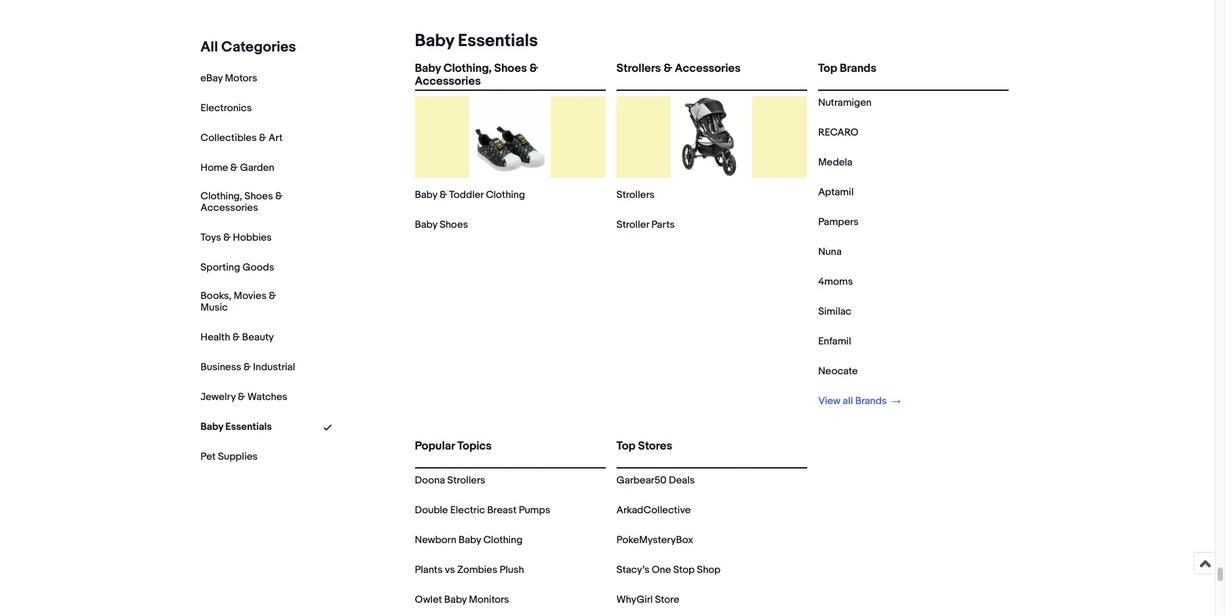 Task type: describe. For each thing, give the bounding box(es) containing it.
1 vertical spatial baby essentials link
[[200, 420, 272, 433]]

neocate
[[818, 365, 858, 378]]

accessories inside baby clothing, shoes & accessories
[[415, 75, 481, 88]]

toys
[[200, 231, 221, 244]]

store
[[655, 594, 680, 607]]

toys & hobbies
[[200, 231, 272, 244]]

nutramigen link
[[818, 96, 872, 109]]

medela link
[[818, 156, 853, 169]]

strollers & accessories link
[[617, 62, 807, 87]]

4moms link
[[818, 275, 853, 288]]

& for strollers & accessories
[[664, 62, 672, 75]]

top for top stores
[[617, 440, 636, 453]]

art
[[269, 132, 283, 145]]

pumps
[[519, 504, 550, 517]]

ebay motors link
[[200, 72, 257, 85]]

0 horizontal spatial essentials
[[225, 420, 272, 433]]

enfamil link
[[818, 335, 851, 348]]

one
[[652, 564, 671, 577]]

pet supplies
[[200, 450, 258, 463]]

similac
[[818, 305, 852, 318]]

top stores
[[617, 440, 672, 453]]

all categories
[[200, 39, 296, 56]]

1 horizontal spatial baby essentials
[[415, 31, 538, 52]]

pampers link
[[818, 216, 859, 229]]

& for home & garden
[[230, 161, 238, 174]]

recaro link
[[818, 126, 859, 139]]

watches
[[247, 391, 287, 403]]

neocate link
[[818, 365, 858, 378]]

home & garden link
[[200, 161, 274, 174]]

shoes inside baby clothing, shoes & accessories
[[494, 62, 527, 75]]

business & industrial link
[[200, 361, 295, 374]]

accessories inside clothing, shoes & accessories
[[200, 201, 258, 214]]

health & beauty link
[[200, 331, 274, 344]]

baby clothing, shoes & accessories image
[[470, 96, 551, 178]]

clothing, inside baby clothing, shoes & accessories
[[444, 62, 492, 75]]

whygirl
[[617, 594, 653, 607]]

nuna
[[818, 246, 842, 258]]

baby & toddler clothing
[[415, 189, 525, 202]]

& inside baby clothing, shoes & accessories
[[530, 62, 538, 75]]

shoes for baby shoes
[[440, 218, 468, 231]]

ebay motors
[[200, 72, 257, 85]]

newborn baby clothing
[[415, 534, 523, 547]]

zombies
[[457, 564, 497, 577]]

stroller parts link
[[617, 218, 675, 231]]

collectibles & art link
[[200, 132, 283, 145]]

& inside clothing, shoes & accessories
[[275, 190, 283, 203]]

strollers & accessories
[[617, 62, 741, 75]]

clothing, shoes & accessories link
[[200, 190, 295, 214]]

sporting goods link
[[200, 261, 274, 274]]

& for jewelry & watches
[[238, 391, 245, 403]]

whygirl store
[[617, 594, 680, 607]]

& for collectibles & art
[[259, 132, 266, 145]]

& for baby & toddler clothing
[[440, 189, 447, 202]]

newborn baby clothing link
[[415, 534, 523, 547]]

baby shoes
[[415, 218, 468, 231]]

books,
[[200, 290, 231, 302]]

stacy's one stop shop
[[617, 564, 721, 577]]

stacy's
[[617, 564, 650, 577]]

& for business & industrial
[[244, 361, 251, 374]]

jewelry & watches link
[[200, 391, 287, 403]]

collectibles & art
[[200, 132, 283, 145]]

0 vertical spatial brands
[[840, 62, 877, 75]]

sporting goods
[[200, 261, 274, 274]]

& for health & beauty
[[233, 331, 240, 344]]

music
[[200, 301, 228, 314]]

books, movies & music
[[200, 290, 276, 314]]

double electric breast pumps
[[415, 504, 550, 517]]

electric
[[450, 504, 485, 517]]

goods
[[242, 261, 274, 274]]

baby clothing, shoes & accessories link
[[415, 62, 606, 88]]

pokemysterybox
[[617, 534, 693, 547]]

pokemysterybox link
[[617, 534, 693, 547]]

0 horizontal spatial baby essentials
[[200, 420, 272, 433]]

movies
[[234, 290, 267, 302]]

0 vertical spatial baby essentials link
[[409, 31, 538, 52]]

doona
[[415, 474, 445, 487]]

plants vs zombies plush link
[[415, 564, 524, 577]]

1 horizontal spatial essentials
[[458, 31, 538, 52]]

garbear50 deals link
[[617, 474, 695, 487]]

nutramigen
[[818, 96, 872, 109]]

view all brands
[[818, 395, 889, 408]]

jewelry & watches
[[200, 391, 287, 403]]

& inside the books, movies & music
[[269, 290, 276, 302]]

clothing, shoes & accessories
[[200, 190, 283, 214]]

parts
[[651, 218, 675, 231]]

newborn
[[415, 534, 456, 547]]



Task type: vqa. For each thing, say whether or not it's contained in the screenshot.
back.
no



Task type: locate. For each thing, give the bounding box(es) containing it.
0 vertical spatial shoes
[[494, 62, 527, 75]]

brands right all
[[855, 395, 887, 408]]

1 horizontal spatial top
[[818, 62, 837, 75]]

strollers for strollers & accessories
[[617, 62, 661, 75]]

0 vertical spatial clothing,
[[444, 62, 492, 75]]

view all brands link
[[818, 395, 901, 408]]

home
[[200, 161, 228, 174]]

business
[[200, 361, 241, 374]]

top up nutramigen
[[818, 62, 837, 75]]

health & beauty
[[200, 331, 274, 344]]

topics
[[457, 440, 492, 453]]

doona strollers
[[415, 474, 485, 487]]

similac link
[[818, 305, 852, 318]]

view
[[818, 395, 841, 408]]

essentials
[[458, 31, 538, 52], [225, 420, 272, 433]]

stroller
[[617, 218, 649, 231]]

4moms
[[818, 275, 853, 288]]

popular
[[415, 440, 455, 453]]

clothing, inside clothing, shoes & accessories
[[200, 190, 242, 203]]

electronics link
[[200, 102, 252, 115]]

0 vertical spatial strollers
[[617, 62, 661, 75]]

1 vertical spatial top
[[617, 440, 636, 453]]

clothing right "toddler"
[[486, 189, 525, 202]]

baby inside baby clothing, shoes & accessories
[[415, 62, 441, 75]]

essentials up baby clothing, shoes & accessories link
[[458, 31, 538, 52]]

shop
[[697, 564, 721, 577]]

monitors
[[469, 594, 509, 607]]

top left 'stores'
[[617, 440, 636, 453]]

beauty
[[242, 331, 274, 344]]

1 vertical spatial baby essentials
[[200, 420, 272, 433]]

strollers for strollers link
[[617, 189, 655, 202]]

0 horizontal spatial clothing,
[[200, 190, 242, 203]]

pampers
[[818, 216, 859, 229]]

& for toys & hobbies
[[223, 231, 231, 244]]

1 horizontal spatial shoes
[[440, 218, 468, 231]]

1 vertical spatial clothing
[[483, 534, 523, 547]]

arkadcollective link
[[617, 504, 691, 517]]

baby essentials link up baby clothing, shoes & accessories
[[409, 31, 538, 52]]

0 horizontal spatial top
[[617, 440, 636, 453]]

baby & toddler clothing link
[[415, 189, 525, 202]]

top for top brands
[[818, 62, 837, 75]]

1 horizontal spatial baby essentials link
[[409, 31, 538, 52]]

popular topics
[[415, 440, 492, 453]]

industrial
[[253, 361, 295, 374]]

arkadcollective
[[617, 504, 691, 517]]

business & industrial
[[200, 361, 295, 374]]

plants
[[415, 564, 443, 577]]

2 horizontal spatial accessories
[[675, 62, 741, 75]]

pet
[[200, 450, 216, 463]]

ebay
[[200, 72, 223, 85]]

0 horizontal spatial shoes
[[244, 190, 273, 203]]

clothing down the breast on the bottom left
[[483, 534, 523, 547]]

deals
[[669, 474, 695, 487]]

0 horizontal spatial baby essentials link
[[200, 420, 272, 433]]

2 horizontal spatial shoes
[[494, 62, 527, 75]]

double
[[415, 504, 448, 517]]

whygirl store link
[[617, 594, 680, 607]]

all
[[843, 395, 853, 408]]

strollers
[[617, 62, 661, 75], [617, 189, 655, 202], [447, 474, 485, 487]]

vs
[[445, 564, 455, 577]]

health
[[200, 331, 230, 344]]

all
[[200, 39, 218, 56]]

0 vertical spatial clothing
[[486, 189, 525, 202]]

garden
[[240, 161, 274, 174]]

1 vertical spatial brands
[[855, 395, 887, 408]]

plush
[[500, 564, 524, 577]]

baby essentials up baby clothing, shoes & accessories
[[415, 31, 538, 52]]

1 horizontal spatial clothing,
[[444, 62, 492, 75]]

doona strollers link
[[415, 474, 485, 487]]

toys & hobbies link
[[200, 231, 272, 244]]

top
[[818, 62, 837, 75], [617, 440, 636, 453]]

top brands
[[818, 62, 877, 75]]

0 horizontal spatial accessories
[[200, 201, 258, 214]]

breast
[[487, 504, 517, 517]]

supplies
[[218, 450, 258, 463]]

garbear50
[[617, 474, 667, 487]]

0 vertical spatial top
[[818, 62, 837, 75]]

books, movies & music link
[[200, 290, 295, 314]]

shoes inside clothing, shoes & accessories
[[244, 190, 273, 203]]

toddler
[[449, 189, 484, 202]]

brands
[[840, 62, 877, 75], [855, 395, 887, 408]]

2 vertical spatial strollers
[[447, 474, 485, 487]]

hobbies
[[233, 231, 272, 244]]

aptamil link
[[818, 186, 854, 199]]

garbear50 deals
[[617, 474, 695, 487]]

motors
[[225, 72, 257, 85]]

2 vertical spatial shoes
[[440, 218, 468, 231]]

0 vertical spatial baby essentials
[[415, 31, 538, 52]]

1 vertical spatial essentials
[[225, 420, 272, 433]]

baby essentials link
[[409, 31, 538, 52], [200, 420, 272, 433]]

1 vertical spatial strollers
[[617, 189, 655, 202]]

stroller parts
[[617, 218, 675, 231]]

baby essentials link up supplies
[[200, 420, 272, 433]]

clothing
[[486, 189, 525, 202], [483, 534, 523, 547]]

baby
[[415, 31, 454, 52], [415, 62, 441, 75], [415, 189, 437, 202], [415, 218, 437, 231], [200, 420, 223, 433], [459, 534, 481, 547], [444, 594, 467, 607]]

collectibles
[[200, 132, 257, 145]]

stacy's one stop shop link
[[617, 564, 721, 577]]

0 vertical spatial essentials
[[458, 31, 538, 52]]

jewelry
[[200, 391, 236, 403]]

owlet baby monitors link
[[415, 594, 509, 607]]

owlet baby monitors
[[415, 594, 509, 607]]

essentials down jewelry & watches link
[[225, 420, 272, 433]]

recaro
[[818, 126, 859, 139]]

baby shoes link
[[415, 218, 468, 231]]

shoes for clothing, shoes & accessories
[[244, 190, 273, 203]]

categories
[[221, 39, 296, 56]]

home & garden
[[200, 161, 274, 174]]

1 vertical spatial shoes
[[244, 190, 273, 203]]

strollers & accessories image
[[671, 96, 753, 178]]

1 horizontal spatial accessories
[[415, 75, 481, 88]]

1 vertical spatial clothing,
[[200, 190, 242, 203]]

stores
[[638, 440, 672, 453]]

&
[[530, 62, 538, 75], [664, 62, 672, 75], [259, 132, 266, 145], [230, 161, 238, 174], [440, 189, 447, 202], [275, 190, 283, 203], [223, 231, 231, 244], [269, 290, 276, 302], [233, 331, 240, 344], [244, 361, 251, 374], [238, 391, 245, 403]]

baby essentials up supplies
[[200, 420, 272, 433]]

baby clothing, shoes & accessories
[[415, 62, 538, 88]]

brands up nutramigen
[[840, 62, 877, 75]]



